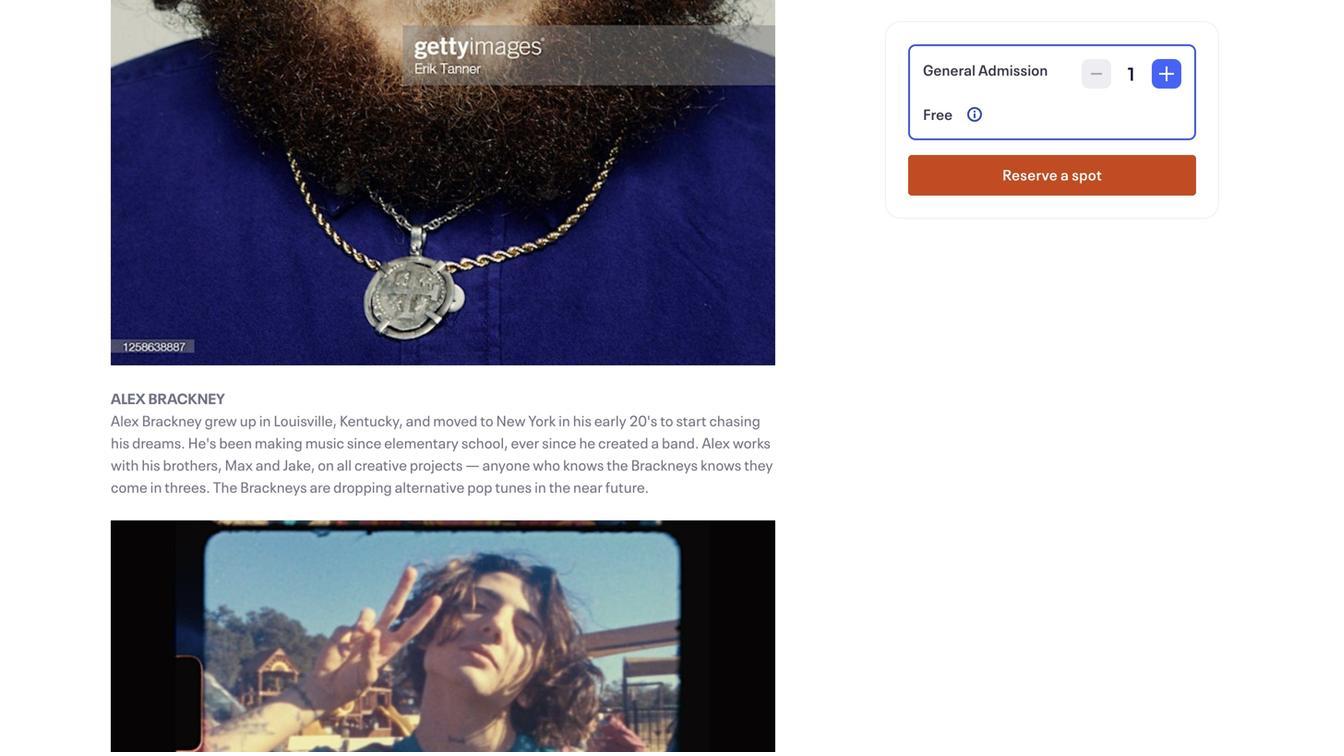 Task type: locate. For each thing, give the bounding box(es) containing it.
the
[[607, 455, 629, 475], [549, 477, 571, 497]]

to
[[480, 411, 494, 431], [660, 411, 674, 431]]

his
[[573, 411, 592, 431], [111, 433, 130, 453], [142, 455, 160, 475]]

early
[[595, 411, 627, 431]]

brackney
[[148, 389, 225, 409]]

and down the making
[[256, 455, 280, 475]]

the down who
[[549, 477, 571, 497]]

2 knows from the left
[[701, 455, 742, 475]]

0 vertical spatial his
[[573, 411, 592, 431]]

max
[[225, 455, 253, 475]]

the
[[213, 477, 238, 497]]

alex down alex
[[111, 411, 139, 431]]

brackneys down 'a'
[[631, 455, 698, 475]]

band.
[[662, 433, 699, 453]]

1 horizontal spatial knows
[[701, 455, 742, 475]]

20's
[[630, 411, 658, 431]]

elementary
[[384, 433, 459, 453]]

near
[[574, 477, 603, 497]]

0 vertical spatial the
[[607, 455, 629, 475]]

1 horizontal spatial alex
[[702, 433, 730, 453]]

grew
[[205, 411, 237, 431]]

with
[[111, 455, 139, 475]]

1 vertical spatial and
[[256, 455, 280, 475]]

0 horizontal spatial to
[[480, 411, 494, 431]]

0 vertical spatial alex
[[111, 411, 139, 431]]

knows
[[563, 455, 604, 475], [701, 455, 742, 475]]

0 horizontal spatial the
[[549, 477, 571, 497]]

0 horizontal spatial since
[[347, 433, 382, 453]]

music
[[305, 433, 344, 453]]

and
[[406, 411, 431, 431], [256, 455, 280, 475]]

to up school,
[[480, 411, 494, 431]]

future.
[[606, 477, 649, 497]]

knows down he
[[563, 455, 604, 475]]

his down "dreams."
[[142, 455, 160, 475]]

1 horizontal spatial his
[[142, 455, 160, 475]]

knows left the they
[[701, 455, 742, 475]]

in
[[259, 411, 271, 431], [559, 411, 571, 431], [150, 477, 162, 497], [535, 477, 547, 497]]

0 horizontal spatial knows
[[563, 455, 604, 475]]

are
[[310, 477, 331, 497]]

the down the created
[[607, 455, 629, 475]]

since
[[347, 433, 382, 453], [542, 433, 577, 453]]

and up elementary
[[406, 411, 431, 431]]

1 horizontal spatial the
[[607, 455, 629, 475]]

moved
[[433, 411, 478, 431]]

since down kentucky,
[[347, 433, 382, 453]]

his up the with
[[111, 433, 130, 453]]

come
[[111, 477, 148, 497]]

pop
[[468, 477, 493, 497]]

1 vertical spatial his
[[111, 433, 130, 453]]

2 since from the left
[[542, 433, 577, 453]]

a
[[651, 433, 659, 453]]

brothers,
[[163, 455, 222, 475]]

1 horizontal spatial since
[[542, 433, 577, 453]]

0 horizontal spatial and
[[256, 455, 280, 475]]

in right the come
[[150, 477, 162, 497]]

brackneys down jake,
[[240, 477, 307, 497]]

alex down chasing
[[702, 433, 730, 453]]

been
[[219, 433, 252, 453]]

0 vertical spatial and
[[406, 411, 431, 431]]

2 to from the left
[[660, 411, 674, 431]]

on
[[318, 455, 334, 475]]

projects
[[410, 455, 463, 475]]

dreams.
[[132, 433, 185, 453]]

dropping
[[334, 477, 392, 497]]

brackneys
[[631, 455, 698, 475], [240, 477, 307, 497]]

1 horizontal spatial and
[[406, 411, 431, 431]]

1 horizontal spatial brackneys
[[631, 455, 698, 475]]

chasing
[[710, 411, 761, 431]]

his up he
[[573, 411, 592, 431]]

1 horizontal spatial to
[[660, 411, 674, 431]]

since up who
[[542, 433, 577, 453]]

anyone
[[483, 455, 530, 475]]

louisville,
[[274, 411, 337, 431]]

threes.
[[165, 477, 210, 497]]

alex
[[111, 411, 139, 431], [702, 433, 730, 453]]

in right up
[[259, 411, 271, 431]]

to right 20's
[[660, 411, 674, 431]]

0 horizontal spatial brackneys
[[240, 477, 307, 497]]

tunes
[[495, 477, 532, 497]]

york
[[529, 411, 556, 431]]

kentucky,
[[340, 411, 403, 431]]



Task type: describe. For each thing, give the bounding box(es) containing it.
1 knows from the left
[[563, 455, 604, 475]]

he's
[[188, 433, 216, 453]]

in right the york at the left of the page
[[559, 411, 571, 431]]

new
[[496, 411, 526, 431]]

1 vertical spatial brackneys
[[240, 477, 307, 497]]

they
[[745, 455, 773, 475]]

making
[[255, 433, 303, 453]]

creative
[[355, 455, 407, 475]]

in down who
[[535, 477, 547, 497]]

alex
[[111, 389, 146, 409]]

alex brackney alex brackney grew up in louisville, kentucky, and moved to new york in his early 20's to start chasing his dreams. he's been making music since elementary school, ever since he created a band. alex works with his brothers, max and jake, on all creative projects — anyone who knows the brackneys knows they come in threes. the brackneys are dropping alternative pop tunes in the near future.
[[111, 389, 773, 497]]

2 horizontal spatial his
[[573, 411, 592, 431]]

0 vertical spatial brackneys
[[631, 455, 698, 475]]

school,
[[462, 433, 508, 453]]

created
[[599, 433, 649, 453]]

start
[[676, 411, 707, 431]]

up
[[240, 411, 257, 431]]

1 since from the left
[[347, 433, 382, 453]]

1 vertical spatial alex
[[702, 433, 730, 453]]

jake,
[[283, 455, 315, 475]]

all
[[337, 455, 352, 475]]

0 horizontal spatial his
[[111, 433, 130, 453]]

works
[[733, 433, 771, 453]]

—
[[466, 455, 480, 475]]

brackney
[[142, 411, 202, 431]]

2 vertical spatial his
[[142, 455, 160, 475]]

0 horizontal spatial alex
[[111, 411, 139, 431]]

he
[[579, 433, 596, 453]]

alternative
[[395, 477, 465, 497]]

ever
[[511, 433, 539, 453]]

who
[[533, 455, 561, 475]]

1 vertical spatial the
[[549, 477, 571, 497]]

1 to from the left
[[480, 411, 494, 431]]



Task type: vqa. For each thing, say whether or not it's contained in the screenshot.
York
yes



